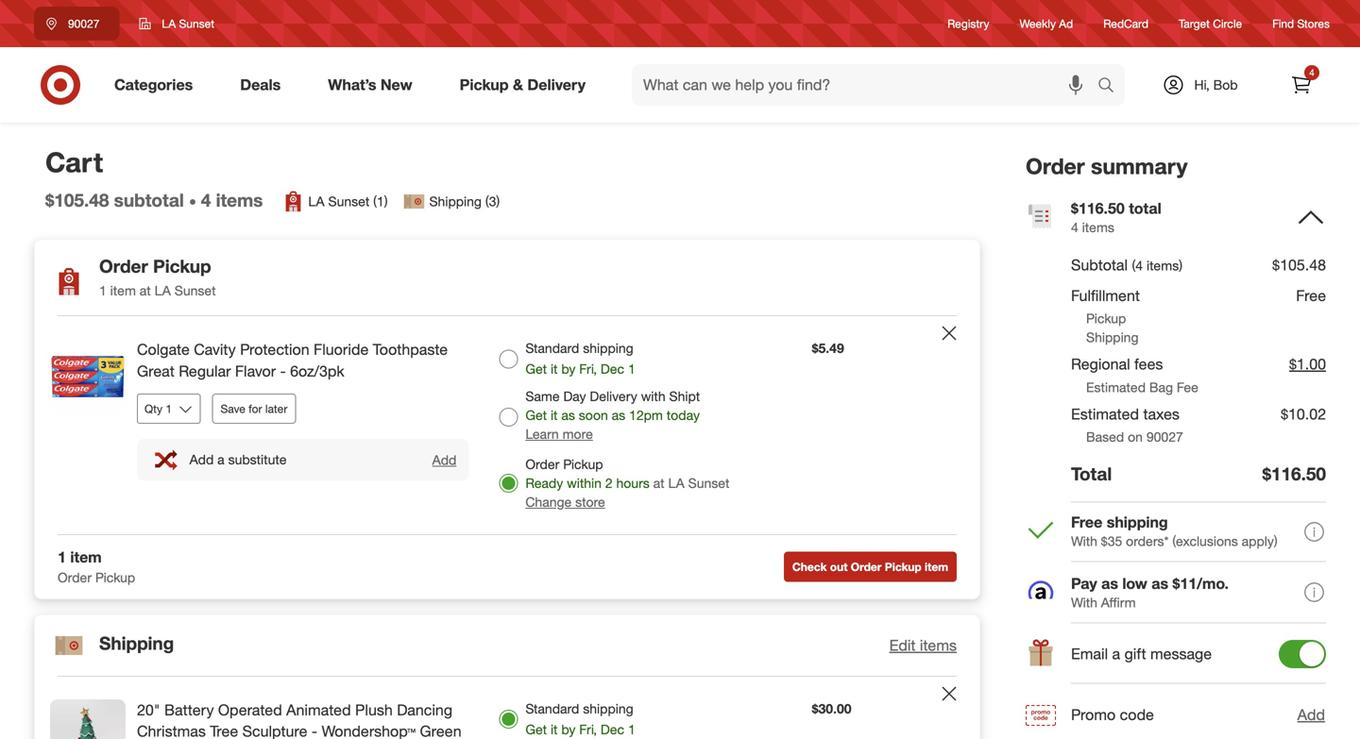 Task type: describe. For each thing, give the bounding box(es) containing it.
$30.00
[[812, 701, 852, 717]]

order inside '1 item order pickup'
[[58, 569, 92, 586]]

apply)
[[1242, 533, 1278, 550]]

la sunset (1)
[[308, 193, 388, 210]]

categories link
[[98, 64, 217, 106]]

learn
[[526, 426, 559, 443]]

1 fri, from the top
[[579, 361, 597, 378]]

pickup & delivery
[[460, 76, 586, 94]]

shipping for shipping
[[99, 633, 174, 655]]

hi, bob
[[1194, 77, 1238, 93]]

check out order pickup item
[[792, 560, 948, 574]]

la inside "order pickup 1 item at la sunset"
[[155, 283, 171, 299]]

order summary
[[1026, 153, 1188, 179]]

2 fri, from the top
[[579, 721, 597, 738]]

hours
[[616, 475, 650, 492]]

target
[[1179, 16, 1210, 31]]

la inside list
[[308, 193, 325, 210]]

edit items button
[[889, 635, 957, 657]]

later
[[265, 402, 288, 416]]

based on 90027
[[1086, 429, 1183, 446]]

sunset inside the la sunset dropdown button
[[179, 17, 214, 31]]

stores
[[1297, 16, 1330, 31]]

1 inside '1 item order pickup'
[[58, 548, 66, 567]]

pickup inside '1 item order pickup'
[[95, 569, 135, 586]]

$116.50 total 4 items
[[1071, 199, 1162, 235]]

day
[[563, 388, 586, 405]]

based
[[1086, 429, 1124, 446]]

items)
[[1147, 257, 1183, 274]]

items inside the $116.50 total 4 items
[[1082, 219, 1115, 235]]

it inside same day delivery with shipt get it as soon as 12pm today learn more
[[551, 407, 558, 424]]

great
[[137, 362, 175, 381]]

summary
[[1091, 153, 1188, 179]]

order for order summary
[[1026, 153, 1085, 179]]

1 by from the top
[[561, 361, 576, 378]]

2
[[605, 475, 613, 492]]

store
[[575, 494, 605, 511]]

(exclusions
[[1173, 533, 1238, 550]]

flavor
[[235, 362, 276, 381]]

sunset inside list
[[328, 193, 370, 210]]

$105.48 subtotal
[[45, 189, 184, 211]]

subtotal
[[114, 189, 184, 211]]

Store pickup radio
[[499, 474, 518, 493]]

bob
[[1214, 77, 1238, 93]]

1 standard shipping get it by fri, dec 1 from the top
[[526, 340, 636, 378]]

12pm
[[629, 407, 663, 424]]

what's
[[328, 76, 376, 94]]

3 get from the top
[[526, 721, 547, 738]]

plush
[[355, 701, 393, 720]]

0 horizontal spatial add button
[[431, 451, 458, 469]]

orders*
[[1126, 533, 1169, 550]]

what's new
[[328, 76, 412, 94]]

(4
[[1132, 257, 1143, 274]]

redcard link
[[1104, 16, 1149, 32]]

fulfillment
[[1071, 287, 1140, 305]]

1 vertical spatial 90027
[[1147, 429, 1183, 446]]

search
[[1089, 78, 1135, 96]]

la sunset button
[[127, 7, 227, 41]]

out
[[830, 560, 848, 574]]

message
[[1151, 645, 1212, 664]]

la inside order pickup ready within 2 hours at la sunset change store
[[668, 475, 685, 492]]

items for 4 items
[[216, 189, 263, 211]]

code
[[1120, 706, 1154, 725]]

for
[[249, 402, 262, 416]]

pickup inside "pickup shipping"
[[1086, 310, 1126, 327]]

cavity
[[194, 341, 236, 359]]

$105.48 for $105.48 subtotal
[[45, 189, 109, 211]]

2 by from the top
[[561, 721, 576, 738]]

animated
[[286, 701, 351, 720]]

target circle link
[[1179, 16, 1242, 32]]

4 inside the $116.50 total 4 items
[[1071, 219, 1079, 235]]

$35
[[1101, 533, 1123, 550]]

$1.00
[[1289, 355, 1326, 374]]

What can we help you find? suggestions appear below search field
[[632, 64, 1102, 106]]

$11/mo.
[[1173, 575, 1229, 593]]

0 vertical spatial shipping
[[583, 340, 634, 357]]

bag
[[1150, 379, 1173, 396]]

as right low
[[1152, 575, 1169, 593]]

order inside button
[[851, 560, 882, 574]]

0 horizontal spatial add
[[189, 452, 214, 468]]

affirm
[[1101, 595, 1136, 611]]

green
[[420, 723, 462, 740]]

colgate cavity protection fluoride toothpaste great regular flavor - 6oz/3pk image
[[50, 339, 126, 415]]

a for email
[[1112, 645, 1121, 664]]

affirm image
[[1028, 581, 1054, 600]]

save for later button
[[212, 394, 296, 424]]

add a substitute
[[189, 452, 287, 468]]

save
[[221, 402, 245, 416]]

pickup & delivery link
[[444, 64, 609, 106]]

shipping (3)
[[429, 193, 500, 210]]

pickup inside order pickup ready within 2 hours at la sunset change store
[[563, 456, 603, 473]]

delivery for &
[[528, 76, 586, 94]]

1 inside "order pickup 1 item at la sunset"
[[99, 283, 107, 299]]

regular
[[179, 362, 231, 381]]

email a gift message
[[1071, 645, 1212, 664]]

toothpaste
[[373, 341, 448, 359]]

(1)
[[373, 193, 388, 210]]

categories
[[114, 76, 193, 94]]

cart item ready to fulfill group containing 20" battery operated animated plush dancing christmas tree sculpture - wondershop™ green
[[35, 677, 980, 740]]

affirm image
[[1026, 579, 1056, 609]]

la inside dropdown button
[[162, 17, 176, 31]]

new
[[381, 76, 412, 94]]

$105.48 for $105.48
[[1273, 256, 1326, 274]]

1 standard from the top
[[526, 340, 579, 357]]

items for edit items
[[920, 637, 957, 655]]

operated
[[218, 701, 282, 720]]

ad
[[1059, 16, 1073, 31]]

save for later
[[221, 402, 288, 416]]

$5.49
[[812, 340, 844, 357]]

redcard
[[1104, 16, 1149, 31]]

order for order pickup ready within 2 hours at la sunset change store
[[526, 456, 560, 473]]

&
[[513, 76, 523, 94]]

taxes
[[1143, 405, 1180, 424]]



Task type: vqa. For each thing, say whether or not it's contained in the screenshot.
Look
no



Task type: locate. For each thing, give the bounding box(es) containing it.
0 vertical spatial dec
[[601, 361, 624, 378]]

$116.50 for $116.50
[[1263, 464, 1326, 485]]

free for free
[[1296, 287, 1326, 305]]

2 horizontal spatial items
[[1082, 219, 1115, 235]]

shipping
[[429, 193, 482, 210], [1086, 329, 1139, 346], [99, 633, 174, 655]]

1 horizontal spatial $105.48
[[1273, 256, 1326, 274]]

deals link
[[224, 64, 304, 106]]

1 vertical spatial standard shipping get it by fri, dec 1
[[526, 701, 636, 738]]

circle
[[1213, 16, 1242, 31]]

1 horizontal spatial 90027
[[1147, 429, 1183, 446]]

0 horizontal spatial free
[[1071, 513, 1103, 532]]

0 vertical spatial get
[[526, 361, 547, 378]]

items right the 'subtotal'
[[216, 189, 263, 211]]

0 horizontal spatial 4
[[201, 189, 211, 211]]

order inside "order pickup 1 item at la sunset"
[[99, 255, 148, 277]]

as
[[561, 407, 575, 424], [612, 407, 626, 424], [1102, 575, 1118, 593], [1152, 575, 1169, 593]]

target circle
[[1179, 16, 1242, 31]]

sunset up "cavity"
[[175, 283, 216, 299]]

order inside order pickup ready within 2 hours at la sunset change store
[[526, 456, 560, 473]]

at up colgate
[[140, 283, 151, 299]]

promo code
[[1071, 706, 1154, 725]]

2 it from the top
[[551, 407, 558, 424]]

1 with from the top
[[1071, 533, 1098, 550]]

- inside colgate cavity protection fluoride toothpaste great regular flavor - 6oz/3pk
[[280, 362, 286, 381]]

$10.02
[[1281, 405, 1326, 424]]

same
[[526, 388, 560, 405]]

0 vertical spatial with
[[1071, 533, 1098, 550]]

get inside same day delivery with shipt get it as soon as 12pm today learn more
[[526, 407, 547, 424]]

1 horizontal spatial shipping
[[429, 193, 482, 210]]

90027 button
[[34, 7, 119, 41]]

standard
[[526, 340, 579, 357], [526, 701, 579, 717]]

total
[[1071, 463, 1112, 485]]

0 horizontal spatial item
[[70, 548, 102, 567]]

0 vertical spatial it
[[551, 361, 558, 378]]

la up colgate
[[155, 283, 171, 299]]

1 vertical spatial delivery
[[590, 388, 637, 405]]

fluoride
[[314, 341, 369, 359]]

0 horizontal spatial $116.50
[[1071, 199, 1125, 218]]

item
[[110, 283, 136, 299], [70, 548, 102, 567], [925, 560, 948, 574]]

90027 down taxes
[[1147, 429, 1183, 446]]

1 vertical spatial estimated
[[1071, 405, 1139, 424]]

2 standard from the top
[[526, 701, 579, 717]]

registry link
[[948, 16, 990, 32]]

item inside button
[[925, 560, 948, 574]]

90027 left the la sunset dropdown button
[[68, 17, 100, 31]]

0 vertical spatial cart item ready to fulfill group
[[35, 317, 980, 535]]

la up categories link
[[162, 17, 176, 31]]

free
[[1296, 287, 1326, 305], [1071, 513, 1103, 532]]

4 down stores
[[1310, 67, 1315, 78]]

1 get from the top
[[526, 361, 547, 378]]

pay
[[1071, 575, 1097, 593]]

list containing la sunset (1)
[[282, 190, 500, 213]]

by
[[561, 361, 576, 378], [561, 721, 576, 738]]

3 it from the top
[[551, 721, 558, 738]]

item inside "order pickup 1 item at la sunset"
[[110, 283, 136, 299]]

0 vertical spatial fri,
[[579, 361, 597, 378]]

0 horizontal spatial a
[[217, 452, 225, 468]]

items up subtotal
[[1082, 219, 1115, 235]]

regional
[[1071, 355, 1130, 374]]

at inside order pickup ready within 2 hours at la sunset change store
[[653, 475, 665, 492]]

0 vertical spatial delivery
[[528, 76, 586, 94]]

with inside the free shipping with $35 orders* (exclusions apply)
[[1071, 533, 1098, 550]]

what's new link
[[312, 64, 436, 106]]

2 horizontal spatial shipping
[[1086, 329, 1139, 346]]

0 horizontal spatial -
[[280, 362, 286, 381]]

1 vertical spatial fri,
[[579, 721, 597, 738]]

promo
[[1071, 706, 1116, 725]]

2 vertical spatial shipping
[[99, 633, 174, 655]]

0 horizontal spatial delivery
[[528, 76, 586, 94]]

0 vertical spatial free
[[1296, 287, 1326, 305]]

delivery inside same day delivery with shipt get it as soon as 12pm today learn more
[[590, 388, 637, 405]]

1 horizontal spatial items
[[920, 637, 957, 655]]

items right edit
[[920, 637, 957, 655]]

find stores link
[[1273, 16, 1330, 32]]

edit items
[[889, 637, 957, 655]]

weekly ad link
[[1020, 16, 1073, 32]]

1 it from the top
[[551, 361, 558, 378]]

1 horizontal spatial $116.50
[[1263, 464, 1326, 485]]

sunset left (1) in the top of the page
[[328, 193, 370, 210]]

1 vertical spatial free
[[1071, 513, 1103, 532]]

0 vertical spatial add button
[[431, 451, 458, 469]]

pay as low as $11/mo. with affirm
[[1071, 575, 1229, 611]]

subtotal (4 items)
[[1071, 256, 1183, 274]]

at inside "order pickup 1 item at la sunset"
[[140, 283, 151, 299]]

subtotal
[[1071, 256, 1128, 274]]

colgate cavity protection fluoride toothpaste great regular flavor - 6oz/3pk
[[137, 341, 448, 381]]

4
[[1310, 67, 1315, 78], [201, 189, 211, 211], [1071, 219, 1079, 235]]

1 vertical spatial get
[[526, 407, 547, 424]]

0 vertical spatial $105.48
[[45, 189, 109, 211]]

0 horizontal spatial $105.48
[[45, 189, 109, 211]]

email
[[1071, 645, 1108, 664]]

delivery up soon
[[590, 388, 637, 405]]

- down animated
[[312, 723, 317, 740]]

0 horizontal spatial shipping
[[99, 633, 174, 655]]

4 items
[[201, 189, 263, 211]]

2 vertical spatial shipping
[[583, 701, 634, 717]]

2 vertical spatial it
[[551, 721, 558, 738]]

ready
[[526, 475, 563, 492]]

1 vertical spatial by
[[561, 721, 576, 738]]

1 horizontal spatial free
[[1296, 287, 1326, 305]]

1 vertical spatial 4
[[201, 189, 211, 211]]

colgate cavity protection fluoride toothpaste great regular flavor - 6oz/3pk link
[[137, 339, 469, 382]]

$1.00 button
[[1289, 351, 1326, 378]]

free inside the free shipping with $35 orders* (exclusions apply)
[[1071, 513, 1103, 532]]

order pickup ready within 2 hours at la sunset change store
[[526, 456, 730, 511]]

sunset inside order pickup ready within 2 hours at la sunset change store
[[688, 475, 730, 492]]

free up $35
[[1071, 513, 1103, 532]]

estimated down regional fees at the right
[[1086, 379, 1146, 396]]

change
[[526, 494, 572, 511]]

cart item ready to fulfill group
[[35, 317, 980, 535], [35, 677, 980, 740]]

a left gift at the right bottom of the page
[[1112, 645, 1121, 664]]

a for add
[[217, 452, 225, 468]]

0 vertical spatial -
[[280, 362, 286, 381]]

- down protection
[[280, 362, 286, 381]]

- inside 20" battery operated animated plush dancing christmas tree sculpture - wondershop™ green
[[312, 723, 317, 740]]

shipping for shipping (3)
[[429, 193, 482, 210]]

hi,
[[1194, 77, 1210, 93]]

get
[[526, 361, 547, 378], [526, 407, 547, 424], [526, 721, 547, 738]]

find stores
[[1273, 16, 1330, 31]]

weekly
[[1020, 16, 1056, 31]]

20"
[[137, 701, 160, 720]]

delivery right &
[[528, 76, 586, 94]]

at
[[140, 283, 151, 299], [653, 475, 665, 492]]

as up affirm
[[1102, 575, 1118, 593]]

free up the $1.00
[[1296, 287, 1326, 305]]

same day delivery with shipt get it as soon as 12pm today learn more
[[526, 388, 700, 443]]

0 horizontal spatial at
[[140, 283, 151, 299]]

wondershop™
[[322, 723, 416, 740]]

with
[[641, 388, 666, 405]]

1 vertical spatial add button
[[1297, 704, 1326, 727]]

sculpture
[[242, 723, 307, 740]]

1 horizontal spatial -
[[312, 723, 317, 740]]

1 vertical spatial shipping
[[1086, 329, 1139, 346]]

edit
[[889, 637, 916, 655]]

4 up subtotal
[[1071, 219, 1079, 235]]

1 vertical spatial a
[[1112, 645, 1121, 664]]

20&#34; battery operated animated plush dancing christmas tree sculpture - wondershop&#8482; green image
[[50, 700, 126, 740]]

1 horizontal spatial add button
[[1297, 704, 1326, 727]]

shipping up regional fees at the right
[[1086, 329, 1139, 346]]

0 vertical spatial items
[[216, 189, 263, 211]]

la left (1) in the top of the page
[[308, 193, 325, 210]]

1 horizontal spatial at
[[653, 475, 665, 492]]

la right hours
[[668, 475, 685, 492]]

cart
[[45, 145, 103, 179]]

20" battery operated animated plush dancing christmas tree sculpture - wondershop™ green link
[[137, 700, 469, 740]]

sunset up categories link
[[179, 17, 214, 31]]

pickup shipping
[[1086, 310, 1139, 346]]

estimated up based
[[1071, 405, 1139, 424]]

with left $35
[[1071, 533, 1098, 550]]

2 horizontal spatial 4
[[1310, 67, 1315, 78]]

4 for 4 items
[[201, 189, 211, 211]]

1 vertical spatial standard
[[526, 701, 579, 717]]

0 horizontal spatial 90027
[[68, 17, 100, 31]]

1 horizontal spatial a
[[1112, 645, 1121, 664]]

shipt
[[669, 388, 700, 405]]

1 vertical spatial it
[[551, 407, 558, 424]]

with down pay
[[1071, 595, 1098, 611]]

20" battery operated animated plush dancing christmas tree sculpture - wondershop™ green
[[137, 701, 462, 740]]

90027
[[68, 17, 100, 31], [1147, 429, 1183, 446]]

low
[[1123, 575, 1148, 593]]

1 dec from the top
[[601, 361, 624, 378]]

2 vertical spatial items
[[920, 637, 957, 655]]

sunset inside "order pickup 1 item at la sunset"
[[175, 283, 216, 299]]

2 with from the top
[[1071, 595, 1098, 611]]

1 vertical spatial at
[[653, 475, 665, 492]]

0 vertical spatial shipping
[[429, 193, 482, 210]]

shipping inside the free shipping with $35 orders* (exclusions apply)
[[1107, 513, 1168, 532]]

sunset down today
[[688, 475, 730, 492]]

2 horizontal spatial item
[[925, 560, 948, 574]]

total
[[1129, 199, 1162, 218]]

at right hours
[[653, 475, 665, 492]]

dancing
[[397, 701, 453, 720]]

cart item ready to fulfill group containing colgate cavity protection fluoride toothpaste great regular flavor - 6oz/3pk
[[35, 317, 980, 535]]

item inside '1 item order pickup'
[[70, 548, 102, 567]]

0 vertical spatial at
[[140, 283, 151, 299]]

1 item order pickup
[[58, 548, 135, 586]]

2 vertical spatial get
[[526, 721, 547, 738]]

pickup inside button
[[885, 560, 922, 574]]

None radio
[[499, 350, 518, 369]]

1 vertical spatial items
[[1082, 219, 1115, 235]]

delivery inside pickup & delivery link
[[528, 76, 586, 94]]

2 standard shipping get it by fri, dec 1 from the top
[[526, 701, 636, 738]]

1 vertical spatial $105.48
[[1273, 256, 1326, 274]]

0 vertical spatial standard shipping get it by fri, dec 1
[[526, 340, 636, 378]]

$116.50
[[1071, 199, 1125, 218], [1263, 464, 1326, 485]]

la sunset
[[162, 17, 214, 31]]

pickup
[[460, 76, 509, 94], [153, 255, 211, 277], [1086, 310, 1126, 327], [563, 456, 603, 473], [885, 560, 922, 574], [95, 569, 135, 586]]

la
[[162, 17, 176, 31], [308, 193, 325, 210], [155, 283, 171, 299], [668, 475, 685, 492]]

fri,
[[579, 361, 597, 378], [579, 721, 597, 738]]

a
[[217, 452, 225, 468], [1112, 645, 1121, 664]]

estimated for estimated bag fee
[[1086, 379, 1146, 396]]

-
[[280, 362, 286, 381], [312, 723, 317, 740]]

pickup inside "order pickup 1 item at la sunset"
[[153, 255, 211, 277]]

$116.50 down $10.02
[[1263, 464, 1326, 485]]

0 vertical spatial standard
[[526, 340, 579, 357]]

1 vertical spatial -
[[312, 723, 317, 740]]

shipping up the "20""
[[99, 633, 174, 655]]

deals
[[240, 76, 281, 94]]

1 vertical spatial cart item ready to fulfill group
[[35, 677, 980, 740]]

a left substitute
[[217, 452, 225, 468]]

2 horizontal spatial add
[[1298, 706, 1325, 725]]

1 horizontal spatial item
[[110, 283, 136, 299]]

0 vertical spatial 90027
[[68, 17, 100, 31]]

0 vertical spatial 4
[[1310, 67, 1315, 78]]

$116.50 down the order summary
[[1071, 199, 1125, 218]]

order for order pickup 1 item at la sunset
[[99, 255, 148, 277]]

list
[[282, 190, 500, 213]]

more
[[563, 426, 593, 443]]

1
[[99, 283, 107, 299], [628, 361, 636, 378], [58, 548, 66, 567], [628, 721, 636, 738]]

items inside dropdown button
[[920, 637, 957, 655]]

4 right the 'subtotal'
[[201, 189, 211, 211]]

today
[[667, 407, 700, 424]]

estimated for estimated taxes
[[1071, 405, 1139, 424]]

1 vertical spatial $116.50
[[1263, 464, 1326, 485]]

2 cart item ready to fulfill group from the top
[[35, 677, 980, 740]]

$116.50 inside the $116.50 total 4 items
[[1071, 199, 1125, 218]]

1 cart item ready to fulfill group from the top
[[35, 317, 980, 535]]

delivery for day
[[590, 388, 637, 405]]

2 dec from the top
[[601, 721, 624, 738]]

1 vertical spatial with
[[1071, 595, 1098, 611]]

4 for 4
[[1310, 67, 1315, 78]]

$116.50 for $116.50 total 4 items
[[1071, 199, 1125, 218]]

as down day
[[561, 407, 575, 424]]

1 vertical spatial dec
[[601, 721, 624, 738]]

shipping left (3) on the left
[[429, 193, 482, 210]]

0 horizontal spatial items
[[216, 189, 263, 211]]

regional fees
[[1071, 355, 1163, 374]]

as right soon
[[612, 407, 626, 424]]

0 vertical spatial $116.50
[[1071, 199, 1125, 218]]

with inside pay as low as $11/mo. with affirm
[[1071, 595, 1098, 611]]

shipping inside list
[[429, 193, 482, 210]]

1 vertical spatial shipping
[[1107, 513, 1168, 532]]

0 vertical spatial by
[[561, 361, 576, 378]]

6oz/3pk
[[290, 362, 344, 381]]

None radio
[[499, 408, 518, 427], [499, 711, 518, 729], [499, 408, 518, 427], [499, 711, 518, 729]]

change store button
[[526, 493, 605, 512]]

1 horizontal spatial add
[[432, 452, 457, 468]]

1 horizontal spatial 4
[[1071, 219, 1079, 235]]

free for free shipping with $35 orders* (exclusions apply)
[[1071, 513, 1103, 532]]

0 vertical spatial a
[[217, 452, 225, 468]]

1 horizontal spatial delivery
[[590, 388, 637, 405]]

0 vertical spatial estimated
[[1086, 379, 1146, 396]]

search button
[[1089, 64, 1135, 110]]

2 vertical spatial 4
[[1071, 219, 1079, 235]]

2 get from the top
[[526, 407, 547, 424]]

90027 inside 90027 dropdown button
[[68, 17, 100, 31]]

4 link
[[1281, 64, 1323, 106]]

tree
[[210, 723, 238, 740]]



